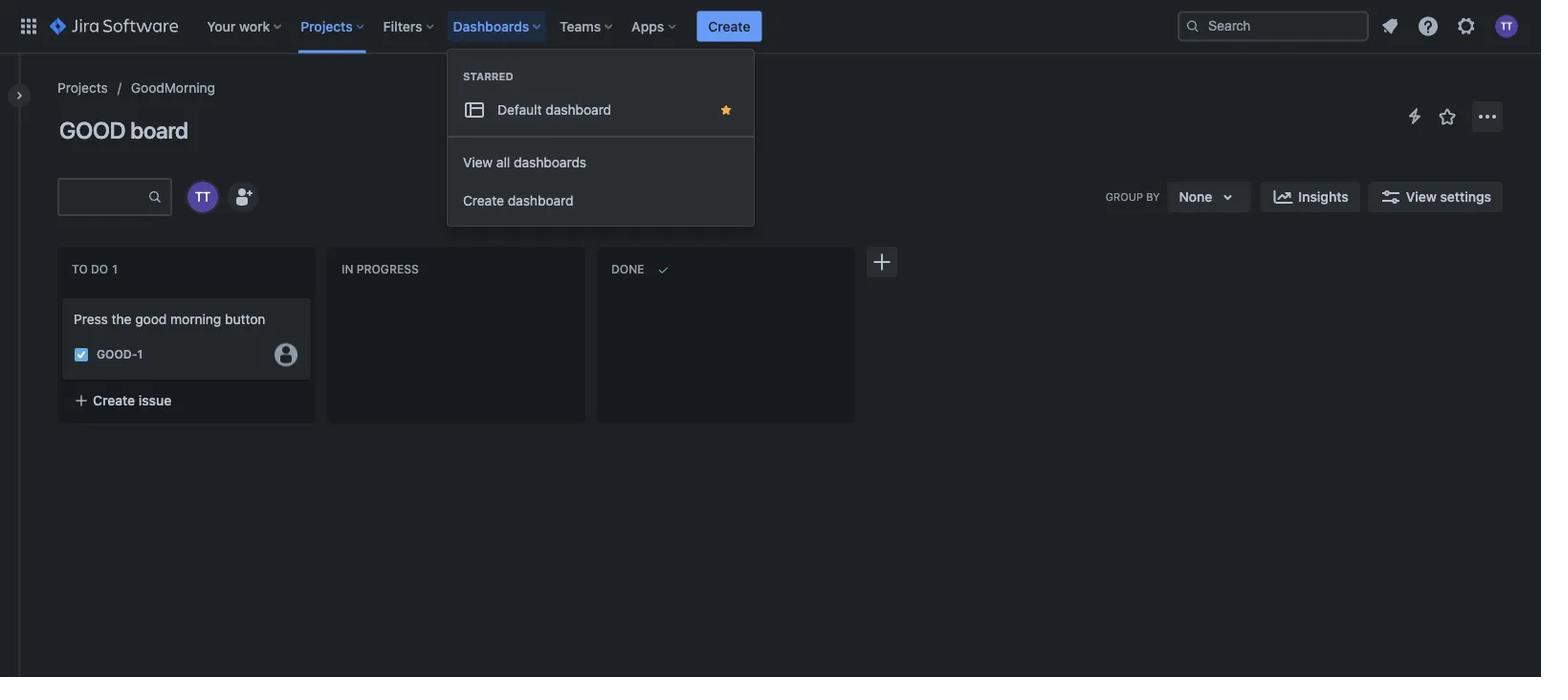 Task type: vqa. For each thing, say whether or not it's contained in the screenshot.
star good board icon
yes



Task type: describe. For each thing, give the bounding box(es) containing it.
view settings
[[1407, 189, 1492, 205]]

create for create issue
[[93, 393, 135, 408]]

insights button
[[1261, 182, 1361, 212]]

good-1 link
[[97, 347, 143, 363]]

done
[[612, 263, 645, 276]]

default
[[498, 102, 542, 118]]

good-
[[97, 348, 137, 362]]

default dashboard link
[[448, 90, 754, 130]]

to do
[[72, 263, 108, 276]]

filters button
[[378, 11, 442, 42]]

Search field
[[1178, 11, 1370, 42]]

press the good morning button
[[74, 312, 266, 327]]

dashboards
[[453, 18, 529, 34]]

view for view all dashboards
[[463, 155, 493, 170]]

projects for projects link
[[57, 80, 108, 96]]

help image
[[1417, 15, 1440, 38]]

goodmorning
[[131, 80, 215, 96]]

progress
[[357, 263, 419, 276]]

in
[[342, 263, 354, 276]]

press
[[74, 312, 108, 327]]

apps
[[632, 18, 665, 34]]

dashboards button
[[448, 11, 549, 42]]

morning
[[170, 312, 221, 327]]

good-1
[[97, 348, 143, 362]]

view settings button
[[1368, 182, 1504, 212]]

create issue
[[93, 393, 172, 408]]

goodmorning link
[[131, 77, 215, 100]]

sidebar navigation image
[[0, 77, 42, 115]]

all
[[497, 155, 510, 170]]

projects button
[[295, 11, 372, 42]]

do
[[91, 263, 108, 276]]

search image
[[1186, 19, 1201, 34]]

notifications image
[[1379, 15, 1402, 38]]

insights
[[1299, 189, 1349, 205]]

settings
[[1441, 189, 1492, 205]]

unassigned image
[[275, 343, 298, 366]]

none button
[[1168, 182, 1251, 212]]

your work button
[[201, 11, 289, 42]]

dashboard for default dashboard
[[546, 102, 612, 118]]

apps button
[[626, 11, 684, 42]]

create issue image
[[51, 285, 74, 308]]

good
[[135, 312, 167, 327]]

group
[[1106, 191, 1144, 203]]

your work
[[207, 18, 270, 34]]

teams button
[[554, 11, 620, 42]]

insights image
[[1272, 186, 1295, 209]]

dashboard image
[[463, 99, 486, 122]]

create column image
[[871, 251, 894, 274]]

default dashboard
[[498, 102, 612, 118]]

create for create dashboard
[[463, 193, 504, 209]]

board
[[130, 117, 188, 144]]



Task type: locate. For each thing, give the bounding box(es) containing it.
terry turtle image
[[188, 182, 218, 212]]

by
[[1147, 191, 1160, 203]]

projects right work
[[301, 18, 353, 34]]

appswitcher icon image
[[17, 15, 40, 38]]

projects for projects popup button
[[301, 18, 353, 34]]

dashboard for create dashboard
[[508, 193, 574, 209]]

1 vertical spatial dashboard
[[508, 193, 574, 209]]

more image
[[1477, 105, 1500, 128]]

to
[[72, 263, 88, 276]]

create inside create button
[[709, 18, 751, 34]]

view all dashboards
[[463, 155, 587, 170]]

create issue button
[[62, 384, 311, 418]]

dashboard
[[546, 102, 612, 118], [508, 193, 574, 209]]

1
[[137, 348, 143, 362]]

filters
[[383, 18, 423, 34]]

teams
[[560, 18, 601, 34]]

jira software image
[[50, 15, 178, 38], [50, 15, 178, 38]]

projects inside popup button
[[301, 18, 353, 34]]

banner
[[0, 0, 1542, 54]]

group by
[[1106, 191, 1160, 203]]

projects link
[[57, 77, 108, 100]]

dashboard inside button
[[508, 193, 574, 209]]

banner containing your work
[[0, 0, 1542, 54]]

dashboard down dashboards
[[508, 193, 574, 209]]

star good board image
[[1437, 105, 1460, 128]]

create dashboard
[[463, 193, 574, 209]]

dashboard up view all dashboards link
[[546, 102, 612, 118]]

0 horizontal spatial view
[[463, 155, 493, 170]]

1 vertical spatial projects
[[57, 80, 108, 96]]

to do element
[[72, 263, 121, 276]]

0 vertical spatial projects
[[301, 18, 353, 34]]

view left settings
[[1407, 189, 1437, 205]]

settings image
[[1456, 15, 1479, 38]]

task image
[[74, 347, 89, 363]]

in progress
[[342, 263, 419, 276]]

work
[[239, 18, 270, 34]]

view
[[463, 155, 493, 170], [1407, 189, 1437, 205]]

Search this board text field
[[59, 180, 147, 214]]

star default dashboard image
[[719, 102, 734, 118]]

automations menu button icon image
[[1404, 105, 1427, 128]]

1 vertical spatial create
[[463, 193, 504, 209]]

your
[[207, 18, 236, 34]]

0 vertical spatial create
[[709, 18, 751, 34]]

primary element
[[11, 0, 1178, 53]]

0 vertical spatial dashboard
[[546, 102, 612, 118]]

view left all
[[463, 155, 493, 170]]

create inside create issue button
[[93, 393, 135, 408]]

button
[[225, 312, 266, 327]]

starred
[[463, 70, 514, 83]]

2 horizontal spatial create
[[709, 18, 751, 34]]

add people image
[[232, 186, 255, 209]]

1 horizontal spatial create
[[463, 193, 504, 209]]

view inside button
[[1407, 189, 1437, 205]]

none
[[1180, 189, 1213, 205]]

create for create
[[709, 18, 751, 34]]

view all dashboards link
[[448, 144, 754, 182]]

projects up good
[[57, 80, 108, 96]]

create down all
[[463, 193, 504, 209]]

create
[[709, 18, 751, 34], [463, 193, 504, 209], [93, 393, 135, 408]]

the
[[112, 312, 132, 327]]

good board
[[59, 117, 188, 144]]

issue
[[139, 393, 172, 408]]

projects
[[301, 18, 353, 34], [57, 80, 108, 96]]

your profile and settings image
[[1496, 15, 1519, 38]]

create right apps popup button
[[709, 18, 751, 34]]

0 horizontal spatial projects
[[57, 80, 108, 96]]

0 vertical spatial view
[[463, 155, 493, 170]]

0 horizontal spatial create
[[93, 393, 135, 408]]

create inside create dashboard button
[[463, 193, 504, 209]]

1 horizontal spatial projects
[[301, 18, 353, 34]]

dashboards
[[514, 155, 587, 170]]

view for view settings
[[1407, 189, 1437, 205]]

1 vertical spatial view
[[1407, 189, 1437, 205]]

1 horizontal spatial view
[[1407, 189, 1437, 205]]

create left issue
[[93, 393, 135, 408]]

good
[[59, 117, 125, 144]]

create dashboard button
[[448, 182, 754, 220]]

create button
[[697, 11, 762, 42]]

2 vertical spatial create
[[93, 393, 135, 408]]



